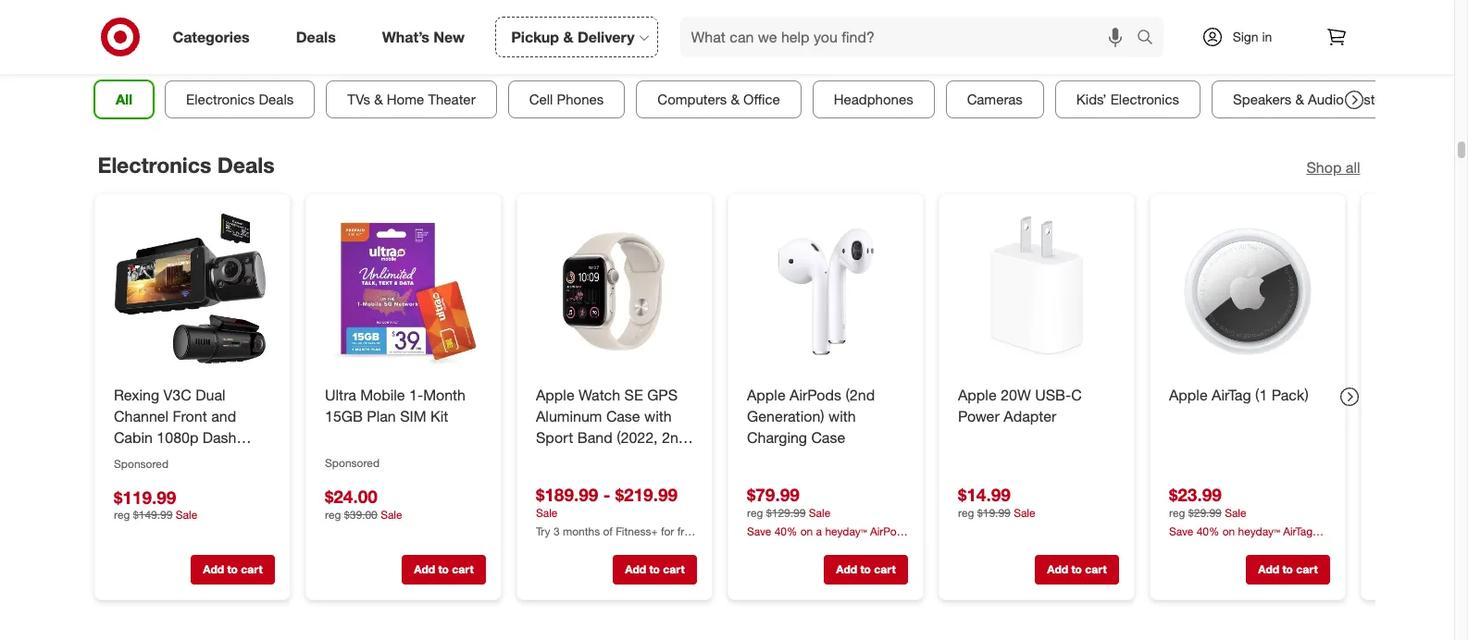 Task type: locate. For each thing, give the bounding box(es) containing it.
reg inside $23.99 reg $29.99 sale save 40% on heyday™ airtag accessories with airtag
[[1169, 506, 1185, 520]]

1 horizontal spatial sponsored
[[325, 457, 379, 470]]

with inside apple watch se gps aluminum case with sport band (2022, 2nd generation)
[[644, 407, 671, 426]]

electronics inside button
[[186, 91, 254, 109]]

4 add to cart from the left
[[836, 563, 895, 577]]

0 vertical spatial shop
[[227, 29, 262, 48]]

sponsored
[[325, 457, 379, 470], [113, 457, 168, 471]]

save inside $79.99 reg $129.99 sale save 40% on a heyday™ airpod case with airpod purchase
[[747, 525, 771, 539]]

0 horizontal spatial generation)
[[536, 450, 613, 468]]

phones
[[556, 91, 603, 109]]

0 horizontal spatial heyday™
[[825, 525, 867, 539]]

1 horizontal spatial delivery
[[578, 27, 635, 46]]

save for $79.99
[[747, 525, 771, 539]]

What can we help you find? suggestions appear below search field
[[680, 17, 1141, 57]]

pickup up all
[[128, 29, 173, 48]]

1 horizontal spatial in
[[1262, 29, 1272, 44]]

adapter
[[1003, 407, 1056, 426]]

purchase
[[833, 541, 880, 555]]

shop inside button
[[227, 29, 262, 48]]

on up accessories
[[1222, 525, 1235, 539]]

2 cart from the left
[[452, 563, 473, 577]]

on inside $79.99 reg $129.99 sale save 40% on a heyday™ airpod case with airpod purchase
[[800, 525, 813, 539]]

reg inside $79.99 reg $129.99 sale save 40% on a heyday™ airpod case with airpod purchase
[[747, 507, 763, 521]]

3 apple from the left
[[958, 386, 996, 405]]

with right case
[[773, 541, 794, 555]]

on for $23.99
[[1222, 525, 1235, 539]]

1 horizontal spatial heyday™
[[1238, 525, 1280, 539]]

search button
[[1128, 17, 1173, 61]]

& left office
[[730, 91, 739, 109]]

0 horizontal spatial in
[[266, 29, 278, 48]]

4 to from the left
[[860, 563, 871, 577]]

with down try
[[536, 541, 556, 555]]

0 horizontal spatial on
[[800, 525, 813, 539]]

1 vertical spatial electronics deals
[[98, 152, 275, 178]]

electronics deals down electronics deals button
[[98, 152, 275, 178]]

electronics down categories link on the left of page
[[186, 91, 254, 109]]

sim
[[400, 407, 426, 426]]

1 to from the left
[[227, 563, 237, 577]]

0 horizontal spatial sponsored
[[113, 457, 168, 471]]

month
[[423, 386, 465, 405]]

heyday™
[[1238, 525, 1280, 539], [825, 525, 867, 539]]

pickup inside pickup & delivery link
[[511, 27, 559, 46]]

1 horizontal spatial generation)
[[747, 407, 824, 426]]

front
[[172, 407, 207, 426]]

& for computers
[[730, 91, 739, 109]]

sponsored up $24.00
[[325, 457, 379, 470]]

0 horizontal spatial 40%
[[774, 525, 797, 539]]

deals down electronics deals button
[[217, 152, 275, 178]]

add for $23.99
[[1258, 563, 1279, 577]]

reg down $119.99
[[113, 509, 130, 523]]

add to cart button for $189.99
[[612, 556, 697, 585]]

with right accessories
[[1231, 541, 1252, 554]]

case down the airpods
[[811, 428, 845, 447]]

0 vertical spatial electronics deals
[[186, 91, 293, 109]]

$24.00 reg $39.00 sale
[[325, 486, 402, 522]]

3 add to cart from the left
[[625, 563, 684, 577]]

apple airpods (2nd generation) with charging case image
[[743, 209, 908, 374], [743, 209, 908, 374]]

1 horizontal spatial pickup
[[511, 27, 559, 46]]

computers & office button
[[636, 81, 801, 119]]

5 add to cart from the left
[[1047, 563, 1107, 577]]

generation) inside apple watch se gps aluminum case with sport band (2022, 2nd generation)
[[536, 450, 613, 468]]

2 vertical spatial deals
[[217, 152, 275, 178]]

shop left store
[[227, 29, 262, 48]]

apple for $79.99
[[747, 386, 785, 405]]

sponsored down cabin
[[113, 457, 168, 471]]

save up accessories
[[1169, 525, 1193, 539]]

watch
[[578, 386, 620, 405]]

reg inside $14.99 reg $19.99 sale
[[958, 506, 974, 520]]

$29.99
[[1188, 506, 1222, 520]]

day
[[411, 29, 437, 48]]

reg inside "$119.99 reg $149.99 sale"
[[113, 509, 130, 523]]

home
[[386, 91, 424, 109]]

categories
[[173, 27, 250, 46]]

1 in from the left
[[1262, 29, 1272, 44]]

3 add to cart button from the left
[[612, 556, 697, 585]]

apple for $23.99
[[1169, 386, 1207, 405]]

same
[[369, 29, 407, 48]]

sale up try
[[536, 507, 557, 521]]

1 apple from the left
[[536, 386, 574, 405]]

with
[[644, 407, 671, 426], [828, 407, 856, 426], [149, 450, 176, 468], [1231, 541, 1252, 554], [536, 541, 556, 555], [773, 541, 794, 555]]

sale up save 40% on heyday™ airtag accessories with airtag button
[[1225, 506, 1246, 520]]

in right the sign
[[1262, 29, 1272, 44]]

shop in store
[[227, 29, 315, 48]]

1 horizontal spatial 40%
[[1196, 525, 1219, 539]]

1 vertical spatial case
[[811, 428, 845, 447]]

pickup inside pickup button
[[128, 29, 173, 48]]

0 horizontal spatial save
[[747, 525, 771, 539]]

to for $14.99
[[1071, 563, 1082, 577]]

1 vertical spatial airpod
[[797, 541, 830, 555]]

deals down shop in store in the left of the page
[[258, 91, 293, 109]]

sale for $189.99
[[536, 507, 557, 521]]

what's
[[382, 27, 430, 46]]

cameras button
[[945, 81, 1044, 119]]

ultra mobile 1-month 15gb plan sim kit image
[[321, 209, 486, 374], [321, 209, 486, 374]]

cart
[[241, 563, 262, 577], [452, 563, 473, 577], [663, 563, 684, 577], [874, 563, 895, 577], [1085, 563, 1107, 577], [1296, 563, 1318, 577]]

electronics deals button
[[164, 81, 315, 119]]

2 sponsored from the left
[[113, 457, 168, 471]]

5 cart from the left
[[1085, 563, 1107, 577]]

add to cart button for $23.99
[[1246, 556, 1330, 585]]

2nd
[[662, 428, 687, 447]]

pickup
[[511, 27, 559, 46], [128, 29, 173, 48]]

reg down $14.99 on the bottom of the page
[[958, 506, 974, 520]]

2 add to cart button from the left
[[401, 556, 486, 585]]

3 to from the left
[[649, 563, 660, 577]]

6 add to cart button from the left
[[1246, 556, 1330, 585]]

deals left same
[[296, 27, 336, 46]]

1 horizontal spatial case
[[811, 428, 845, 447]]

apple inside apple 20w usb-c power adapter
[[958, 386, 996, 405]]

case
[[606, 407, 640, 426], [811, 428, 845, 447]]

save
[[1169, 525, 1193, 539], [747, 525, 771, 539]]

4 add to cart button from the left
[[824, 556, 908, 585]]

& inside button
[[730, 91, 739, 109]]

store
[[282, 29, 315, 48]]

usb-
[[1035, 386, 1071, 405]]

sale inside "$119.99 reg $149.99 sale"
[[175, 509, 197, 523]]

on left a
[[800, 525, 813, 539]]

5 to from the left
[[1071, 563, 1082, 577]]

$219.99
[[615, 485, 677, 506]]

1 sponsored from the left
[[325, 457, 379, 470]]

same day delivery
[[369, 29, 494, 48]]

40% inside $23.99 reg $29.99 sale save 40% on heyday™ airtag accessories with airtag
[[1196, 525, 1219, 539]]

apple airpods (2nd generation) with charging case link
[[747, 385, 904, 449]]

& inside "button"
[[1295, 91, 1304, 109]]

to for $23.99
[[1282, 563, 1293, 577]]

pickup up cell
[[511, 27, 559, 46]]

sale inside $189.99 - $219.99 sale try 3 months of fitness+ for free with target circle
[[536, 507, 557, 521]]

40% for $79.99
[[774, 525, 797, 539]]

40%
[[1196, 525, 1219, 539], [774, 525, 797, 539]]

tvs
[[347, 91, 370, 109]]

1 horizontal spatial shop
[[1307, 159, 1342, 177]]

&
[[563, 27, 574, 46], [374, 91, 383, 109], [730, 91, 739, 109], [1295, 91, 1304, 109]]

rexing v3c dual channel front and cabin 1080p dash cam with app control image
[[110, 209, 275, 374], [110, 209, 275, 374]]

sale right the $149.99
[[175, 509, 197, 523]]

electronics deals down shop in store button
[[186, 91, 293, 109]]

$24.00
[[325, 486, 377, 508]]

with down 1080p
[[149, 450, 176, 468]]

$79.99
[[747, 485, 799, 506]]

sale inside $23.99 reg $29.99 sale save 40% on heyday™ airtag accessories with airtag
[[1225, 506, 1246, 520]]

reg down the $23.99
[[1169, 506, 1185, 520]]

airtag
[[1212, 386, 1251, 405], [1283, 525, 1312, 539], [1255, 541, 1285, 554]]

apple 20w usb-c power adapter image
[[954, 209, 1119, 374], [954, 209, 1119, 374]]

apple airtag (1 pack) image
[[1165, 209, 1330, 374], [1165, 209, 1330, 374]]

airpod down a
[[797, 541, 830, 555]]

3 add from the left
[[625, 563, 646, 577]]

with down gps at the left bottom of page
[[644, 407, 671, 426]]

cell
[[529, 91, 553, 109]]

& up "cell phones" button
[[563, 27, 574, 46]]

target
[[559, 541, 590, 555]]

sale inside $14.99 reg $19.99 sale
[[1013, 506, 1035, 520]]

1 horizontal spatial save
[[1169, 525, 1193, 539]]

shop all link
[[1307, 158, 1361, 179]]

0 vertical spatial case
[[606, 407, 640, 426]]

6 to from the left
[[1282, 563, 1293, 577]]

shop left all
[[1307, 159, 1342, 177]]

add to cart for $189.99
[[625, 563, 684, 577]]

4 apple from the left
[[1169, 386, 1207, 405]]

5 add to cart button from the left
[[1035, 556, 1119, 585]]

$79.99 reg $129.99 sale save 40% on a heyday™ airpod case with airpod purchase
[[747, 485, 903, 555]]

deals inside button
[[258, 91, 293, 109]]

save up case
[[747, 525, 771, 539]]

apple 20w usb-c power adapter link
[[958, 385, 1115, 428]]

electronics right kids'
[[1110, 91, 1179, 109]]

apple for $189.99
[[536, 386, 574, 405]]

on inside $23.99 reg $29.99 sale save 40% on heyday™ airtag accessories with airtag
[[1222, 525, 1235, 539]]

2 add from the left
[[414, 563, 435, 577]]

apple up power
[[958, 386, 996, 405]]

6 cart from the left
[[1296, 563, 1318, 577]]

shop
[[227, 29, 262, 48], [1307, 159, 1342, 177]]

reg
[[958, 506, 974, 520], [1169, 506, 1185, 520], [747, 507, 763, 521], [325, 508, 341, 522], [113, 509, 130, 523]]

3 cart from the left
[[663, 563, 684, 577]]

apple up aluminum
[[536, 386, 574, 405]]

apple left '(1'
[[1169, 386, 1207, 405]]

sale for $23.99
[[1225, 506, 1246, 520]]

try
[[536, 525, 550, 539]]

delivery right day
[[441, 29, 494, 48]]

1 vertical spatial shop
[[1307, 159, 1342, 177]]

6 add to cart from the left
[[1258, 563, 1318, 577]]

40% down the $129.99
[[774, 525, 797, 539]]

0 horizontal spatial shop
[[227, 29, 262, 48]]

6 add from the left
[[1258, 563, 1279, 577]]

dual
[[195, 386, 225, 405]]

sale
[[1013, 506, 1035, 520], [1225, 506, 1246, 520], [536, 507, 557, 521], [809, 507, 830, 521], [380, 508, 402, 522], [175, 509, 197, 523]]

a
[[816, 525, 822, 539]]

deals
[[296, 27, 336, 46], [258, 91, 293, 109], [217, 152, 275, 178]]

save inside $23.99 reg $29.99 sale save 40% on heyday™ airtag accessories with airtag
[[1169, 525, 1193, 539]]

office
[[743, 91, 780, 109]]

apple watch se gps aluminum case with sport band (2022, 2nd generation) link
[[536, 385, 693, 468]]

with inside apple airpods (2nd generation) with charging case
[[828, 407, 856, 426]]

generation) up charging
[[747, 407, 824, 426]]

in for sign
[[1262, 29, 1272, 44]]

1 vertical spatial generation)
[[536, 450, 613, 468]]

kids'
[[1076, 91, 1106, 109]]

speakers & audio systems
[[1233, 91, 1401, 109]]

shop in store button
[[192, 18, 327, 59]]

with inside $23.99 reg $29.99 sale save 40% on heyday™ airtag accessories with airtag
[[1231, 541, 1252, 554]]

save for $23.99
[[1169, 525, 1193, 539]]

4 cart from the left
[[874, 563, 895, 577]]

1 add to cart button from the left
[[190, 556, 275, 585]]

cart for $23.99
[[1296, 563, 1318, 577]]

1 horizontal spatial on
[[1222, 525, 1235, 539]]

generation) down sport
[[536, 450, 613, 468]]

sale inside $24.00 reg $39.00 sale
[[380, 508, 402, 522]]

add to cart button for $14.99
[[1035, 556, 1119, 585]]

electronics deals
[[186, 91, 293, 109], [98, 152, 275, 178]]

audio
[[1308, 91, 1344, 109]]

& left audio at top
[[1295, 91, 1304, 109]]

4 add from the left
[[836, 563, 857, 577]]

add to cart for $79.99
[[836, 563, 895, 577]]

shop for shop in store
[[227, 29, 262, 48]]

delivery inside button
[[441, 29, 494, 48]]

pack)
[[1271, 386, 1309, 405]]

free
[[677, 525, 696, 539]]

sale right the $39.00
[[380, 508, 402, 522]]

0 horizontal spatial delivery
[[441, 29, 494, 48]]

rexing v3c dual channel front and cabin 1080p dash cam with app control
[[113, 386, 260, 468]]

apple watch se gps aluminum case with sport band (2022, 2nd generation) image
[[532, 209, 697, 374], [532, 209, 697, 374]]

sale up a
[[809, 507, 830, 521]]

apple airtag (1 pack)
[[1169, 386, 1309, 405]]

to for $79.99
[[860, 563, 871, 577]]

pickup for pickup
[[128, 29, 173, 48]]

1 vertical spatial deals
[[258, 91, 293, 109]]

delivery up phones
[[578, 27, 635, 46]]

speakers
[[1233, 91, 1291, 109]]

& right tvs
[[374, 91, 383, 109]]

apple up charging
[[747, 386, 785, 405]]

same day delivery button
[[335, 18, 506, 59]]

0 vertical spatial airtag
[[1212, 386, 1251, 405]]

airpod up purchase
[[870, 525, 903, 539]]

delivery for pickup & delivery
[[578, 27, 635, 46]]

with down the (2nd
[[828, 407, 856, 426]]

sale inside $79.99 reg $129.99 sale save 40% on a heyday™ airpod case with airpod purchase
[[809, 507, 830, 521]]

0 vertical spatial airpod
[[870, 525, 903, 539]]

0 horizontal spatial case
[[606, 407, 640, 426]]

power
[[958, 407, 999, 426]]

reg down $79.99
[[747, 507, 763, 521]]

apple
[[536, 386, 574, 405], [747, 386, 785, 405], [958, 386, 996, 405], [1169, 386, 1207, 405]]

band
[[577, 428, 612, 447]]

case down se
[[606, 407, 640, 426]]

& inside button
[[374, 91, 383, 109]]

0 vertical spatial generation)
[[747, 407, 824, 426]]

in left store
[[266, 29, 278, 48]]

reg down $24.00
[[325, 508, 341, 522]]

$149.99
[[133, 509, 172, 523]]

what's new link
[[366, 17, 488, 57]]

40% inside $79.99 reg $129.99 sale save 40% on a heyday™ airpod case with airpod purchase
[[774, 525, 797, 539]]

0 horizontal spatial pickup
[[128, 29, 173, 48]]

5 add from the left
[[1047, 563, 1068, 577]]

2 apple from the left
[[747, 386, 785, 405]]

apple inside apple airpods (2nd generation) with charging case
[[747, 386, 785, 405]]

add to cart button for $79.99
[[824, 556, 908, 585]]

apple inside apple watch se gps aluminum case with sport band (2022, 2nd generation)
[[536, 386, 574, 405]]

electronics down all
[[98, 152, 211, 178]]

sale right $19.99 at the right bottom
[[1013, 506, 1035, 520]]

2 in from the left
[[266, 29, 278, 48]]

in inside button
[[266, 29, 278, 48]]

reg inside $24.00 reg $39.00 sale
[[325, 508, 341, 522]]

40% up accessories
[[1196, 525, 1219, 539]]

shop for shop all
[[1307, 159, 1342, 177]]

in
[[1262, 29, 1272, 44], [266, 29, 278, 48]]

charging
[[747, 428, 807, 447]]

1 cart from the left
[[241, 563, 262, 577]]



Task type: describe. For each thing, give the bounding box(es) containing it.
cell phones button
[[508, 81, 625, 119]]

app
[[180, 450, 207, 468]]

with inside rexing v3c dual channel front and cabin 1080p dash cam with app control
[[149, 450, 176, 468]]

se
[[624, 386, 643, 405]]

sale for $119.99
[[175, 509, 197, 523]]

electronics deals inside button
[[186, 91, 293, 109]]

gps
[[647, 386, 677, 405]]

3
[[553, 525, 559, 539]]

kids' electronics button
[[1055, 81, 1200, 119]]

with inside $189.99 - $219.99 sale try 3 months of fitness+ for free with target circle
[[536, 541, 556, 555]]

reg for $14.99
[[958, 506, 974, 520]]

$39.00
[[344, 508, 377, 522]]

sale for $24.00
[[380, 508, 402, 522]]

reg for $23.99
[[1169, 506, 1185, 520]]

reg for $119.99
[[113, 509, 130, 523]]

rexing
[[113, 386, 159, 405]]

cart for $189.99
[[663, 563, 684, 577]]

channel
[[113, 407, 168, 426]]

2 to from the left
[[438, 563, 449, 577]]

on for $79.99
[[800, 525, 813, 539]]

apple for $14.99
[[958, 386, 996, 405]]

cell phones
[[529, 91, 603, 109]]

theater
[[428, 91, 475, 109]]

accessories
[[1169, 541, 1228, 554]]

add to cart for $23.99
[[1258, 563, 1318, 577]]

with inside $79.99 reg $129.99 sale save 40% on a heyday™ airpod case with airpod purchase
[[773, 541, 794, 555]]

1 add from the left
[[203, 563, 224, 577]]

& for tvs
[[374, 91, 383, 109]]

pickup & delivery link
[[495, 17, 658, 57]]

shop all
[[1307, 159, 1361, 177]]

sale for $14.99
[[1013, 506, 1035, 520]]

sponsored for $119.99
[[113, 457, 168, 471]]

heyday™ inside $23.99 reg $29.99 sale save 40% on heyday™ airtag accessories with airtag
[[1238, 525, 1280, 539]]

1 vertical spatial airtag
[[1283, 525, 1312, 539]]

speakers & audio systems button
[[1212, 81, 1423, 119]]

cart for $14.99
[[1085, 563, 1107, 577]]

$189.99 - $219.99 sale try 3 months of fitness+ for free with target circle
[[536, 485, 696, 555]]

2 add to cart from the left
[[414, 563, 473, 577]]

apple watch se gps aluminum case with sport band (2022, 2nd generation)
[[536, 386, 687, 468]]

to for $189.99
[[649, 563, 660, 577]]

apple 20w usb-c power adapter
[[958, 386, 1082, 426]]

add for $189.99
[[625, 563, 646, 577]]

1-
[[409, 386, 423, 405]]

sign
[[1233, 29, 1259, 44]]

apple airtag (1 pack) link
[[1169, 385, 1326, 406]]

$129.99
[[766, 507, 805, 521]]

& for pickup
[[563, 27, 574, 46]]

40% for $23.99
[[1196, 525, 1219, 539]]

$23.99 reg $29.99 sale save 40% on heyday™ airtag accessories with airtag
[[1169, 484, 1312, 554]]

add for $79.99
[[836, 563, 857, 577]]

case inside apple airpods (2nd generation) with charging case
[[811, 428, 845, 447]]

sale for $79.99
[[809, 507, 830, 521]]

ultra mobile 1-month 15gb plan sim kit
[[325, 386, 465, 426]]

mobile
[[360, 386, 405, 405]]

$189.99
[[536, 485, 598, 506]]

electronics inside button
[[1110, 91, 1179, 109]]

cameras
[[967, 91, 1022, 109]]

circle
[[593, 541, 621, 555]]

ultra mobile 1-month 15gb plan sim kit link
[[325, 385, 482, 428]]

airpods
[[789, 386, 841, 405]]

cart for $79.99
[[874, 563, 895, 577]]

1080p
[[156, 428, 198, 447]]

control
[[211, 450, 260, 468]]

1 horizontal spatial airpod
[[870, 525, 903, 539]]

shipping
[[548, 29, 607, 48]]

in for shop
[[266, 29, 278, 48]]

pickup for pickup & delivery
[[511, 27, 559, 46]]

headphones button
[[812, 81, 934, 119]]

0 vertical spatial deals
[[296, 27, 336, 46]]

0 horizontal spatial airpod
[[797, 541, 830, 555]]

save 40% on heyday™ airtag accessories with airtag button
[[1169, 524, 1330, 554]]

search
[[1128, 29, 1173, 48]]

heyday™ inside $79.99 reg $129.99 sale save 40% on a heyday™ airpod case with airpod purchase
[[825, 525, 867, 539]]

save 40% on a heyday™ airpod case with airpod purchase button
[[747, 524, 908, 555]]

dash
[[202, 428, 236, 447]]

reg for $79.99
[[747, 507, 763, 521]]

categories link
[[157, 17, 273, 57]]

case inside apple watch se gps aluminum case with sport band (2022, 2nd generation)
[[606, 407, 640, 426]]

all
[[115, 91, 132, 109]]

apple airpods (2nd generation) with charging case
[[747, 386, 875, 447]]

2 vertical spatial airtag
[[1255, 541, 1285, 554]]

1 add to cart from the left
[[203, 563, 262, 577]]

add to cart for $14.99
[[1047, 563, 1107, 577]]

rexing v3c dual channel front and cabin 1080p dash cam with app control link
[[113, 385, 271, 468]]

months
[[562, 525, 600, 539]]

sponsored for $24.00
[[325, 457, 379, 470]]

20w
[[1001, 386, 1031, 405]]

for
[[661, 525, 674, 539]]

$119.99
[[113, 487, 176, 508]]

sport
[[536, 428, 573, 447]]

add for $14.99
[[1047, 563, 1068, 577]]

pickup button
[[94, 18, 185, 59]]

sign in
[[1233, 29, 1272, 44]]

all
[[1346, 159, 1361, 177]]

all button
[[94, 81, 153, 119]]

$19.99
[[977, 506, 1010, 520]]

computers & office
[[657, 91, 780, 109]]

cam
[[113, 450, 145, 468]]

& for speakers
[[1295, 91, 1304, 109]]

15gb
[[325, 407, 362, 426]]

deals link
[[280, 17, 359, 57]]

(1
[[1255, 386, 1267, 405]]

reg for $24.00
[[325, 508, 341, 522]]

systems
[[1348, 91, 1401, 109]]

generation) inside apple airpods (2nd generation) with charging case
[[747, 407, 824, 426]]

case
[[747, 541, 770, 555]]

headphones
[[834, 91, 913, 109]]

shipping button
[[514, 18, 619, 59]]

$14.99
[[958, 484, 1010, 505]]

$14.99 reg $19.99 sale
[[958, 484, 1035, 520]]

$119.99 reg $149.99 sale
[[113, 487, 197, 523]]

c
[[1071, 386, 1082, 405]]

kit
[[430, 407, 448, 426]]

fitness+
[[615, 525, 658, 539]]

cabin
[[113, 428, 152, 447]]

sign in link
[[1186, 17, 1301, 57]]

kids' electronics
[[1076, 91, 1179, 109]]

new
[[434, 27, 465, 46]]

delivery for same day delivery
[[441, 29, 494, 48]]



Task type: vqa. For each thing, say whether or not it's contained in the screenshot.
& related to Speakers
yes



